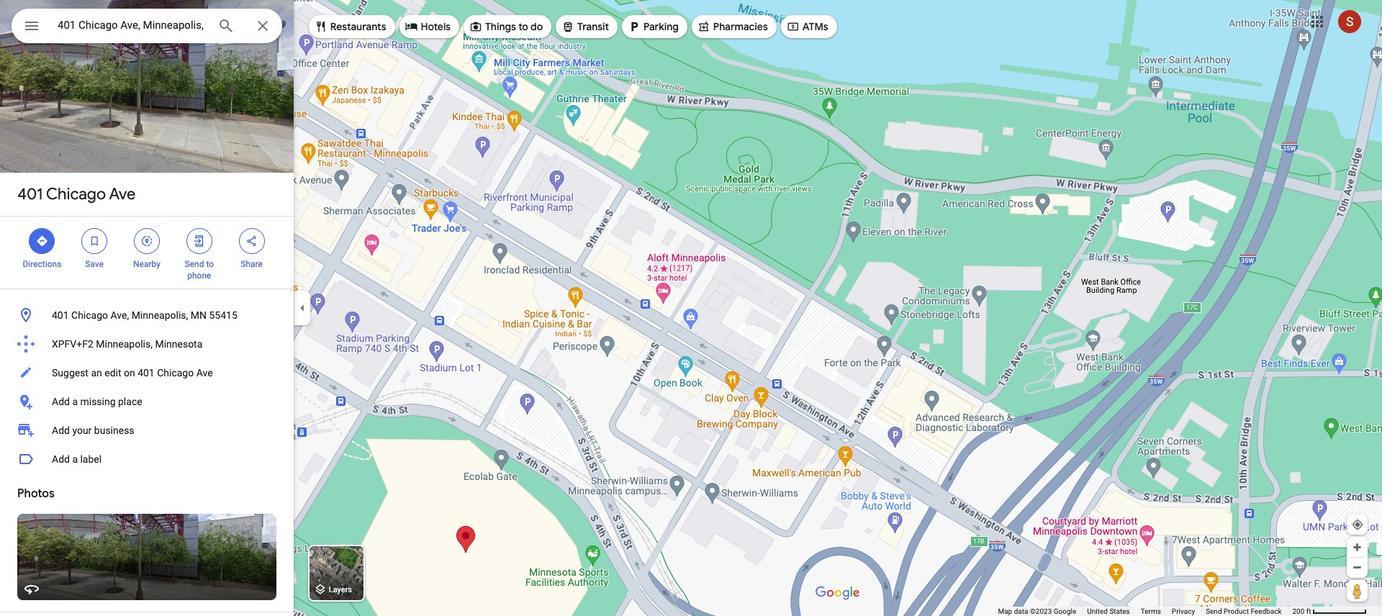 Task type: describe. For each thing, give the bounding box(es) containing it.
united states
[[1088, 608, 1131, 616]]

an
[[91, 367, 102, 379]]

401 chicago ave
[[17, 184, 136, 205]]

 pharmacies
[[698, 19, 768, 35]]

suggest an edit on 401 chicago ave button
[[0, 359, 294, 387]]

minneapolis, inside button
[[132, 310, 188, 321]]

world
[[785, 422, 817, 436]]

auto repair shop open 24 hours
[[785, 452, 848, 474]]

place
[[118, 396, 142, 408]]

phone
[[187, 271, 211, 281]]


[[315, 19, 328, 35]]

401 for 401 chicago ave, minneapolis, mn 55415
[[52, 310, 69, 321]]

missing
[[80, 396, 116, 408]]

parking
[[644, 20, 679, 33]]

auto inside bobby & steve's auto world
[[872, 405, 898, 419]]

save image
[[959, 410, 972, 423]]

repair
[[805, 452, 827, 462]]

send for send product feedback
[[1206, 608, 1223, 616]]

directions
[[23, 259, 61, 269]]

data
[[1015, 608, 1029, 616]]

a for label
[[72, 454, 78, 465]]

add a label button
[[0, 445, 294, 474]]

add a missing place button
[[0, 387, 294, 416]]

show street view coverage image
[[1348, 581, 1368, 602]]

edit
[[105, 367, 121, 379]]

&
[[822, 405, 830, 419]]

bobby & steve's auto world element
[[785, 403, 913, 438]]

xpfv+f2
[[52, 339, 93, 350]]

none field inside 401 chicago ave, minneapolis, mn 55415 field
[[58, 17, 206, 34]]

 things to do
[[470, 19, 543, 35]]

share
[[241, 259, 263, 269]]

collapse side panel image
[[295, 300, 310, 316]]

4.2
[[785, 441, 797, 451]]


[[23, 16, 40, 36]]

 parking
[[628, 19, 679, 35]]

401 Chicago Ave, Minneapolis, MN 55415 field
[[12, 9, 282, 43]]

xpfv+f2 minneapolis, minnesota
[[52, 339, 203, 350]]

steve's
[[832, 405, 870, 419]]

label
[[80, 454, 102, 465]]

zoom in image
[[1353, 542, 1363, 553]]

show your location image
[[1352, 519, 1365, 532]]


[[787, 19, 800, 35]]

chicago for ave,
[[71, 310, 108, 321]]

hours
[[819, 464, 841, 474]]


[[470, 19, 483, 35]]

minneapolis, inside button
[[96, 339, 153, 350]]

atms
[[803, 20, 829, 33]]

terms
[[1141, 608, 1162, 616]]

transit
[[578, 20, 609, 33]]

photos
[[17, 487, 55, 501]]

suggest an edit on 401 chicago ave
[[52, 367, 213, 379]]

401 inside "button"
[[138, 367, 155, 379]]

add a missing place
[[52, 396, 142, 408]]

mn
[[191, 310, 207, 321]]

auto inside auto repair shop open 24 hours
[[785, 452, 803, 462]]

on
[[124, 367, 135, 379]]

xpfv+f2 minneapolis, minnesota button
[[0, 330, 294, 359]]

google account: sheryl atherton  
(sheryl.atherton@adept.ai) image
[[1339, 10, 1362, 33]]

united states button
[[1088, 607, 1131, 617]]

send product feedback button
[[1206, 607, 1282, 617]]

actions for 401 chicago ave region
[[0, 217, 294, 289]]

do
[[531, 20, 543, 33]]


[[405, 19, 418, 35]]

business
[[94, 425, 134, 436]]

 restaurants
[[315, 19, 387, 35]]

map data ©2023 google
[[999, 608, 1077, 616]]

nearby
[[133, 259, 161, 269]]

save
[[85, 259, 104, 269]]


[[698, 19, 711, 35]]

bobby & steve's auto world
[[785, 405, 898, 436]]

feedback
[[1251, 608, 1282, 616]]

200
[[1293, 608, 1305, 616]]

ft
[[1307, 608, 1312, 616]]

terms button
[[1141, 607, 1162, 617]]

ave,
[[111, 310, 129, 321]]



Task type: vqa. For each thing, say whether or not it's contained in the screenshot.
this
no



Task type: locate. For each thing, give the bounding box(es) containing it.

[[193, 233, 206, 249]]

shop
[[829, 452, 848, 462]]

add
[[52, 396, 70, 408], [52, 425, 70, 436], [52, 454, 70, 465]]

55415
[[209, 310, 238, 321]]

0 vertical spatial minneapolis,
[[132, 310, 188, 321]]

send inside button
[[1206, 608, 1223, 616]]

None field
[[58, 17, 206, 34]]

2 horizontal spatial 401
[[138, 367, 155, 379]]


[[245, 233, 258, 249]]

401 chicago ave main content
[[0, 0, 294, 617]]

0 vertical spatial to
[[519, 20, 529, 33]]

chicago
[[46, 184, 106, 205], [71, 310, 108, 321], [157, 367, 194, 379]]

layers
[[329, 586, 352, 595]]

1 horizontal spatial ave
[[196, 367, 213, 379]]


[[628, 19, 641, 35]]

add for add your business
[[52, 425, 70, 436]]

 transit
[[562, 19, 609, 35]]

ave inside "button"
[[196, 367, 213, 379]]

your
[[72, 425, 92, 436]]

send to phone
[[185, 259, 214, 281]]

a left "missing"
[[72, 396, 78, 408]]

chicago inside "button"
[[157, 367, 194, 379]]


[[140, 233, 153, 249]]

4.2 stars 2,478 reviews image
[[785, 440, 880, 452]]

google maps element
[[0, 0, 1383, 617]]

hotels
[[421, 20, 451, 33]]

1 vertical spatial minneapolis,
[[96, 339, 153, 350]]

map
[[999, 608, 1013, 616]]

footer
[[999, 607, 1293, 617]]

to inside the send to phone
[[206, 259, 214, 269]]

1 vertical spatial chicago
[[71, 310, 108, 321]]

auto right steve's
[[872, 405, 898, 419]]

united
[[1088, 608, 1108, 616]]

2 vertical spatial add
[[52, 454, 70, 465]]

auto repair shop element
[[785, 452, 848, 462]]

ave
[[109, 184, 136, 205], [196, 367, 213, 379]]

chicago down minnesota
[[157, 367, 194, 379]]

1 vertical spatial to
[[206, 259, 214, 269]]

0 vertical spatial send
[[185, 259, 204, 269]]

send left product
[[1206, 608, 1223, 616]]

to
[[519, 20, 529, 33], [206, 259, 214, 269]]

send inside the send to phone
[[185, 259, 204, 269]]

0 vertical spatial 401
[[17, 184, 43, 205]]

zoom out image
[[1353, 562, 1363, 573]]

1 horizontal spatial send
[[1206, 608, 1223, 616]]

0 vertical spatial add
[[52, 396, 70, 408]]

add down suggest
[[52, 396, 70, 408]]

minnesota
[[155, 339, 203, 350]]

3 add from the top
[[52, 454, 70, 465]]

bobby
[[785, 405, 819, 419]]

ave down minnesota
[[196, 367, 213, 379]]

chicago for ave
[[46, 184, 106, 205]]

chicago left ave,
[[71, 310, 108, 321]]

1 vertical spatial a
[[72, 454, 78, 465]]

bobby & steve's auto world tooltip
[[774, 320, 1383, 486]]

to up phone
[[206, 259, 214, 269]]

suggest
[[52, 367, 89, 379]]

200 ft
[[1293, 608, 1312, 616]]

auto
[[872, 405, 898, 419], [785, 452, 803, 462]]


[[562, 19, 575, 35]]

1 a from the top
[[72, 396, 78, 408]]

a for missing
[[72, 396, 78, 408]]

 hotels
[[405, 19, 451, 35]]

google
[[1054, 608, 1077, 616]]

restaurants
[[331, 20, 387, 33]]

chicago up 
[[46, 184, 106, 205]]

1 horizontal spatial to
[[519, 20, 529, 33]]

minneapolis, up xpfv+f2 minneapolis, minnesota button
[[132, 310, 188, 321]]

 atms
[[787, 19, 829, 35]]

1 horizontal spatial 401
[[52, 310, 69, 321]]

401 chicago ave, minneapolis, mn 55415
[[52, 310, 238, 321]]

add left label
[[52, 454, 70, 465]]

pharmacies
[[714, 20, 768, 33]]

0 vertical spatial chicago
[[46, 184, 106, 205]]

privacy
[[1172, 608, 1196, 616]]

ave up "actions for 401 chicago ave" region on the left of page
[[109, 184, 136, 205]]

401
[[17, 184, 43, 205], [52, 310, 69, 321], [138, 367, 155, 379]]

401 chicago ave, minneapolis, mn 55415 button
[[0, 301, 294, 330]]

 button
[[12, 9, 52, 46]]

0 vertical spatial ave
[[109, 184, 136, 205]]

send
[[185, 259, 204, 269], [1206, 608, 1223, 616]]

401 up the ""
[[17, 184, 43, 205]]

minneapolis, down ave,
[[96, 339, 153, 350]]

product
[[1224, 608, 1250, 616]]

1 horizontal spatial auto
[[872, 405, 898, 419]]

0 vertical spatial a
[[72, 396, 78, 408]]

states
[[1110, 608, 1131, 616]]

footer containing map data ©2023 google
[[999, 607, 1293, 617]]

2 a from the top
[[72, 454, 78, 465]]

footer inside the google maps element
[[999, 607, 1293, 617]]

0 horizontal spatial ave
[[109, 184, 136, 205]]

2 add from the top
[[52, 425, 70, 436]]

privacy button
[[1172, 607, 1196, 617]]

1 vertical spatial send
[[1206, 608, 1223, 616]]

a left label
[[72, 454, 78, 465]]

2 vertical spatial chicago
[[157, 367, 194, 379]]

add for add a label
[[52, 454, 70, 465]]

send up phone
[[185, 259, 204, 269]]

1 vertical spatial add
[[52, 425, 70, 436]]

chicago inside button
[[71, 310, 108, 321]]

0 horizontal spatial to
[[206, 259, 214, 269]]

24
[[807, 464, 817, 474]]

auto up open
[[785, 452, 803, 462]]

401 inside button
[[52, 310, 69, 321]]

200 ft button
[[1293, 608, 1368, 616]]

401 up xpfv+f2
[[52, 310, 69, 321]]

0 horizontal spatial auto
[[785, 452, 803, 462]]

1 vertical spatial auto
[[785, 452, 803, 462]]

directions image
[[924, 410, 937, 423]]

1 vertical spatial ave
[[196, 367, 213, 379]]

 search field
[[12, 9, 282, 46]]

0 horizontal spatial 401
[[17, 184, 43, 205]]


[[88, 233, 101, 249]]

add for add a missing place
[[52, 396, 70, 408]]

add your business link
[[0, 416, 294, 445]]

1 vertical spatial 401
[[52, 310, 69, 321]]

(2,478)
[[853, 441, 880, 451]]

send for send to phone
[[185, 259, 204, 269]]

2 vertical spatial 401
[[138, 367, 155, 379]]

add your business
[[52, 425, 134, 436]]

1 add from the top
[[52, 396, 70, 408]]

0 vertical spatial auto
[[872, 405, 898, 419]]

401 for 401 chicago ave
[[17, 184, 43, 205]]

0 horizontal spatial send
[[185, 259, 204, 269]]

401 right on
[[138, 367, 155, 379]]

©2023
[[1031, 608, 1052, 616]]

things
[[486, 20, 516, 33]]

open
[[785, 464, 805, 474]]

to inside  things to do
[[519, 20, 529, 33]]

add a label
[[52, 454, 102, 465]]

send product feedback
[[1206, 608, 1282, 616]]


[[36, 233, 49, 249]]

to left do
[[519, 20, 529, 33]]

add left the your on the left
[[52, 425, 70, 436]]



